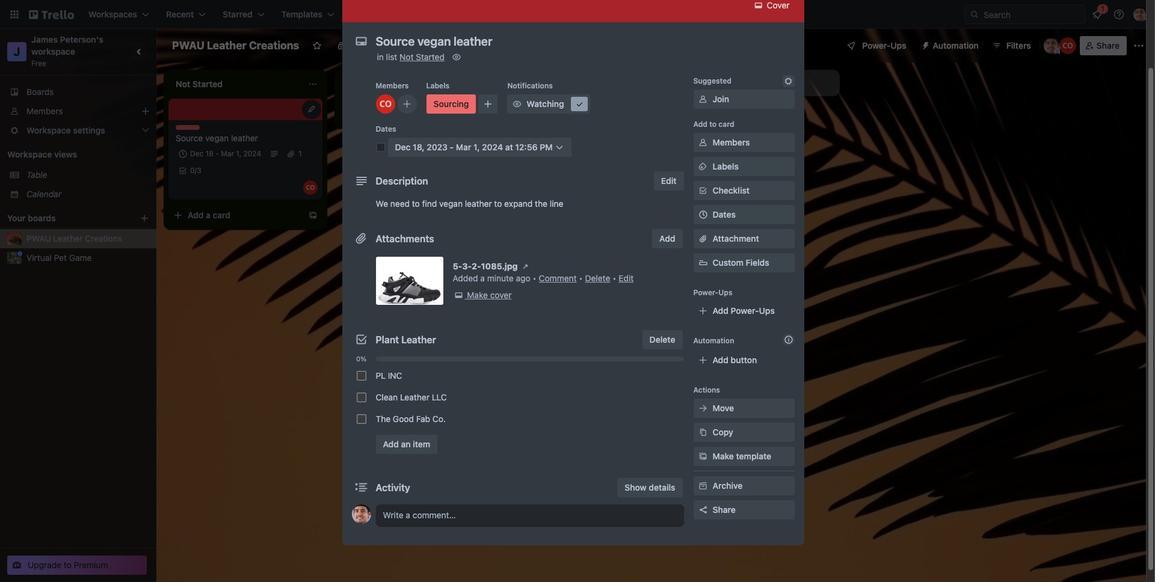 Task type: vqa. For each thing, say whether or not it's contained in the screenshot.
"Done" at the top
no



Task type: locate. For each thing, give the bounding box(es) containing it.
0 horizontal spatial pwau
[[26, 234, 51, 244]]

james peterson (jamespeterson93) image right open information menu 'icon'
[[1134, 7, 1148, 22]]

1 horizontal spatial power-
[[731, 306, 759, 316]]

checklist
[[713, 185, 750, 196]]

1 horizontal spatial edit
[[661, 176, 677, 186]]

add left an
[[383, 439, 399, 450]]

to inside upgrade to premium link
[[64, 560, 71, 571]]

1 horizontal spatial members
[[376, 81, 409, 90]]

sm image for automation
[[916, 36, 933, 53]]

show details link
[[618, 478, 683, 498]]

we
[[376, 199, 388, 209]]

2 horizontal spatial christina overa (christinaovera) image
[[1060, 37, 1077, 54]]

1 horizontal spatial pwau leather creations
[[172, 39, 299, 52]]

1 horizontal spatial color: bold red, title: "sourcing" element
[[426, 94, 476, 114]]

0 horizontal spatial add a card
[[188, 210, 231, 220]]

1 horizontal spatial sourcing
[[434, 99, 469, 109]]

sm image inside make template link
[[697, 451, 709, 463]]

sm image inside labels link
[[697, 161, 709, 173]]

sm image inside cover link
[[753, 0, 765, 11]]

1 horizontal spatial james peterson (jamespeterson93) image
[[1134, 7, 1148, 22]]

5-
[[453, 261, 462, 271]]

power-ups
[[863, 40, 907, 51], [694, 288, 733, 297]]

sm image inside watching button
[[511, 98, 523, 110]]

ups down fields
[[759, 306, 775, 316]]

show menu image
[[1133, 40, 1145, 52]]

mar
[[456, 142, 471, 152], [221, 149, 234, 158]]

ups left automation button
[[891, 40, 907, 51]]

0 horizontal spatial james peterson (jamespeterson93) image
[[1044, 37, 1061, 54]]

1, inside dec 18 - mar 1, 2024 option
[[236, 149, 241, 158]]

edit card image
[[307, 104, 317, 114]]

at
[[505, 142, 513, 152]]

members link up labels link
[[694, 133, 795, 152]]

1 vertical spatial ups
[[719, 288, 733, 297]]

- right "18"
[[216, 149, 219, 158]]

private button
[[329, 36, 386, 55]]

need
[[391, 199, 410, 209]]

add a card left add members to card image
[[359, 109, 401, 119]]

source
[[176, 133, 203, 143]]

0 vertical spatial pwau
[[172, 39, 205, 52]]

0 horizontal spatial dates
[[376, 125, 396, 134]]

1 horizontal spatial labels
[[713, 161, 739, 172]]

to left find
[[412, 199, 420, 209]]

mar inside button
[[456, 142, 471, 152]]

1 vertical spatial labels
[[713, 161, 739, 172]]

PL INC checkbox
[[357, 371, 366, 381]]

0 vertical spatial sourcing
[[434, 99, 469, 109]]

in
[[377, 52, 384, 62]]

suggested
[[694, 76, 732, 85]]

sm image for make template
[[697, 451, 709, 463]]

virtual
[[26, 253, 52, 263]]

list right in
[[386, 52, 397, 62]]

sm image left 'archive'
[[697, 480, 709, 492]]

leather
[[231, 133, 258, 143], [465, 199, 492, 209]]

0 vertical spatial automation
[[933, 40, 979, 51]]

dates down checklist
[[713, 209, 736, 220]]

free
[[31, 59, 46, 68]]

0 vertical spatial creations
[[249, 39, 299, 52]]

create button
[[349, 5, 390, 24]]

add another list
[[698, 78, 761, 88]]

1 notification image
[[1091, 7, 1105, 22]]

christina overa (christinaovera) image down search field
[[1060, 37, 1077, 54]]

delete link
[[585, 273, 611, 283], [643, 330, 683, 350]]

1 vertical spatial edit
[[619, 273, 634, 283]]

0 horizontal spatial automation
[[694, 336, 735, 345]]

add a card for create from template… icon
[[188, 210, 231, 220]]

dec inside button
[[395, 142, 411, 152]]

sm image left checklist
[[697, 185, 709, 197]]

fields
[[746, 258, 770, 268]]

0 vertical spatial make
[[467, 290, 488, 300]]

0 horizontal spatial -
[[216, 149, 219, 158]]

sm image for suggested
[[783, 75, 795, 87]]

the good fab co.
[[376, 414, 446, 424]]

0 vertical spatial labels
[[426, 81, 450, 90]]

sm image
[[753, 0, 765, 11], [916, 36, 933, 53], [783, 75, 795, 87], [511, 98, 523, 110], [697, 161, 709, 173], [453, 289, 465, 302], [697, 403, 709, 415], [697, 427, 709, 439], [697, 451, 709, 463]]

sourcing
[[434, 99, 469, 109], [176, 125, 207, 134]]

color: bold red, title: "sourcing" element left create from template… image
[[426, 94, 476, 114]]

1, down source vegan leather link
[[236, 149, 241, 158]]

0 horizontal spatial labels
[[426, 81, 450, 90]]

1, inside dec 18, 2023 - mar 1, 2024 at 12:56 pm button
[[474, 142, 480, 152]]

search image
[[970, 10, 980, 19]]

0 horizontal spatial power-ups
[[694, 288, 733, 297]]

1 horizontal spatial power-ups
[[863, 40, 907, 51]]

delete
[[585, 273, 611, 283], [650, 335, 676, 345]]

0 vertical spatial leather
[[231, 133, 258, 143]]

0 vertical spatial list
[[386, 52, 397, 62]]

labels down started in the top of the page
[[426, 81, 450, 90]]

fab
[[416, 414, 430, 424]]

1 horizontal spatial pwau
[[172, 39, 205, 52]]

add to card
[[694, 120, 735, 129]]

labels up checklist
[[713, 161, 739, 172]]

source vegan leather link
[[176, 132, 315, 144]]

create from template… image
[[479, 110, 489, 119]]

add a card up pm
[[530, 109, 572, 119]]

boards
[[26, 87, 54, 97]]

0 / 3
[[190, 166, 201, 175]]

2024 down source vegan leather link
[[243, 149, 261, 158]]

0 horizontal spatial add a card button
[[169, 206, 303, 225]]

0 horizontal spatial pwau leather creations
[[26, 234, 122, 244]]

1 vertical spatial dates
[[713, 209, 736, 220]]

make down copy
[[713, 451, 734, 462]]

add a card button up pm
[[510, 105, 645, 124]]

0 vertical spatial ups
[[891, 40, 907, 51]]

1 vertical spatial james peterson (jamespeterson93) image
[[1044, 37, 1061, 54]]

2024 inside option
[[243, 149, 261, 158]]

pwau
[[172, 39, 205, 52], [26, 234, 51, 244]]

0 vertical spatial james peterson (jamespeterson93) image
[[1134, 7, 1148, 22]]

calendar
[[26, 189, 61, 199]]

0 horizontal spatial delete link
[[585, 273, 611, 283]]

2 horizontal spatial ups
[[891, 40, 907, 51]]

leather left expand
[[465, 199, 492, 209]]

0 horizontal spatial christina overa (christinaovera) image
[[303, 181, 318, 195]]

we need to find vegan leather to expand the line
[[376, 199, 564, 209]]

0 vertical spatial delete link
[[585, 273, 611, 283]]

ups
[[891, 40, 907, 51], [719, 288, 733, 297], [759, 306, 775, 316]]

add a card button for create from template… image
[[339, 105, 474, 124]]

0 horizontal spatial make
[[467, 290, 488, 300]]

sm image inside watching button
[[574, 98, 586, 110]]

0 vertical spatial dates
[[376, 125, 396, 134]]

0 horizontal spatial delete
[[585, 273, 611, 283]]

add a card button
[[339, 105, 474, 124], [510, 105, 645, 124], [169, 206, 303, 225]]

automation up add button
[[694, 336, 735, 345]]

1 vertical spatial pwau leather creations
[[26, 234, 122, 244]]

1 vertical spatial make
[[713, 451, 734, 462]]

0 horizontal spatial mar
[[221, 149, 234, 158]]

dec left "18"
[[190, 149, 204, 158]]

add power-ups
[[713, 306, 775, 316]]

james peterson (jamespeterson93) image
[[352, 505, 371, 524]]

add
[[698, 78, 714, 88], [359, 109, 375, 119], [530, 109, 546, 119], [694, 120, 708, 129], [188, 210, 204, 220], [660, 234, 676, 244], [713, 306, 729, 316], [713, 355, 729, 365], [383, 439, 399, 450]]

ago
[[516, 273, 531, 283]]

18
[[206, 149, 214, 158]]

members
[[376, 81, 409, 90], [26, 106, 63, 116], [713, 137, 750, 147]]

2-
[[472, 261, 481, 271]]

vegan inside sourcing source vegan leather
[[205, 133, 229, 143]]

mar right 2023
[[456, 142, 471, 152]]

Mark due date as complete checkbox
[[376, 143, 385, 152]]

sm image inside move 'link'
[[697, 403, 709, 415]]

james peterson (jamespeterson93) image
[[1134, 7, 1148, 22], [1044, 37, 1061, 54]]

2 vertical spatial members
[[713, 137, 750, 147]]

0 vertical spatial pwau leather creations
[[172, 39, 299, 52]]

1 vertical spatial sourcing
[[176, 125, 207, 134]]

sm image inside copy link
[[697, 427, 709, 439]]

creations up virtual pet game link at top left
[[85, 234, 122, 244]]

make down added
[[467, 290, 488, 300]]

1 horizontal spatial christina overa (christinaovera) image
[[376, 94, 395, 114]]

1 vertical spatial delete
[[650, 335, 676, 345]]

cover link
[[749, 0, 797, 15]]

leather
[[207, 39, 247, 52], [53, 234, 83, 244], [402, 335, 436, 345], [400, 392, 430, 403]]

2024 left at at the top of the page
[[482, 142, 503, 152]]

members down add to card
[[713, 137, 750, 147]]

share for the topmost 'share' button
[[1097, 40, 1120, 51]]

2 vertical spatial ups
[[759, 306, 775, 316]]

0 vertical spatial edit
[[661, 176, 677, 186]]

0 horizontal spatial 1,
[[236, 149, 241, 158]]

leather up dec 18 - mar 1, 2024
[[231, 133, 258, 143]]

1 vertical spatial pwau
[[26, 234, 51, 244]]

1 horizontal spatial 1,
[[474, 142, 480, 152]]

sm image inside archive link
[[697, 480, 709, 492]]

0 horizontal spatial leather
[[231, 133, 258, 143]]

plant leather group
[[352, 365, 684, 430]]

private
[[351, 40, 379, 51]]

dec
[[395, 142, 411, 152], [190, 149, 204, 158]]

primary element
[[0, 0, 1156, 29]]

0 vertical spatial vegan
[[205, 133, 229, 143]]

add an item
[[383, 439, 430, 450]]

mar right "18"
[[221, 149, 234, 158]]

find
[[422, 199, 437, 209]]

add down suggested
[[694, 120, 708, 129]]

make inside "link"
[[467, 290, 488, 300]]

1 horizontal spatial dec
[[395, 142, 411, 152]]

leather inside "text field"
[[207, 39, 247, 52]]

1 horizontal spatial mar
[[456, 142, 471, 152]]

0 horizontal spatial share
[[713, 505, 736, 515]]

james peterson (jamespeterson93) image right filters on the top
[[1044, 37, 1061, 54]]

sm image inside automation button
[[916, 36, 933, 53]]

dec inside option
[[190, 149, 204, 158]]

make cover
[[467, 290, 512, 300]]

your
[[7, 213, 26, 223]]

1 horizontal spatial creations
[[249, 39, 299, 52]]

add a card button down 3
[[169, 206, 303, 225]]

details
[[649, 483, 676, 493]]

color: bold red, title: "sourcing" element
[[426, 94, 476, 114], [176, 125, 207, 134]]

sm image right watching
[[574, 98, 586, 110]]

actions
[[694, 386, 720, 395]]

add a card button up the 18,
[[339, 105, 474, 124]]

share button
[[1080, 36, 1127, 55], [694, 501, 795, 520]]

2 horizontal spatial add a card button
[[510, 105, 645, 124]]

share button down archive link
[[694, 501, 795, 520]]

edit link
[[619, 273, 634, 283]]

1 vertical spatial share button
[[694, 501, 795, 520]]

to right upgrade
[[64, 560, 71, 571]]

1, left at at the top of the page
[[474, 142, 480, 152]]

sourcing right add members to card image
[[434, 99, 469, 109]]

1 vertical spatial creations
[[85, 234, 122, 244]]

add up join
[[698, 78, 714, 88]]

1 horizontal spatial add a card
[[359, 109, 401, 119]]

2 vertical spatial power-
[[731, 306, 759, 316]]

1085.jpg
[[481, 261, 518, 271]]

2 horizontal spatial power-
[[863, 40, 891, 51]]

calendar link
[[26, 188, 149, 200]]

card
[[384, 109, 401, 119], [555, 109, 572, 119], [719, 120, 735, 129], [213, 210, 231, 220]]

share left show menu image
[[1097, 40, 1120, 51]]

automation inside button
[[933, 40, 979, 51]]

1 vertical spatial members
[[26, 106, 63, 116]]

sm image left join
[[697, 93, 709, 105]]

None text field
[[370, 31, 767, 52]]

members up add members to card image
[[376, 81, 409, 90]]

checklist link
[[694, 181, 795, 200]]

0 horizontal spatial sourcing
[[176, 125, 207, 134]]

color: bold red, title: "sourcing" element up "18"
[[176, 125, 207, 134]]

sourcing for sourcing source vegan leather
[[176, 125, 207, 134]]

add an item button
[[376, 435, 438, 454]]

0 horizontal spatial ups
[[719, 288, 733, 297]]

pm
[[540, 142, 553, 152]]

automation down search icon
[[933, 40, 979, 51]]

a
[[377, 109, 382, 119], [548, 109, 552, 119], [206, 210, 211, 220], [480, 273, 485, 283]]

sm image up ago
[[520, 261, 532, 273]]

0 vertical spatial christina overa (christinaovera) image
[[1060, 37, 1077, 54]]

add button
[[713, 355, 757, 365]]

1 horizontal spatial -
[[450, 142, 454, 152]]

1 horizontal spatial list
[[749, 78, 761, 88]]

1 vertical spatial share
[[713, 505, 736, 515]]

list up join link
[[749, 78, 761, 88]]

sourcing up "18"
[[176, 125, 207, 134]]

creations
[[249, 39, 299, 52], [85, 234, 122, 244]]

edit
[[661, 176, 677, 186], [619, 273, 634, 283]]

1 horizontal spatial share button
[[1080, 36, 1127, 55]]

share button down 1 notification icon
[[1080, 36, 1127, 55]]

1 horizontal spatial dates
[[713, 209, 736, 220]]

2023
[[427, 142, 448, 152]]

pwau leather creations
[[172, 39, 299, 52], [26, 234, 122, 244]]

ups up add power-ups
[[719, 288, 733, 297]]

christina overa (christinaovera) image up create from template… icon
[[303, 181, 318, 195]]

the
[[535, 199, 548, 209]]

christina overa (christinaovera) image
[[1060, 37, 1077, 54], [376, 94, 395, 114], [303, 181, 318, 195]]

add a card down 3
[[188, 210, 231, 220]]

workspace views
[[7, 149, 77, 159]]

vegan up dec 18 - mar 1, 2024 option
[[205, 133, 229, 143]]

vegan
[[205, 133, 229, 143], [439, 199, 463, 209]]

1 horizontal spatial add a card button
[[339, 105, 474, 124]]

table
[[26, 170, 47, 180]]

make for make template
[[713, 451, 734, 462]]

- right 2023
[[450, 142, 454, 152]]

started
[[416, 52, 445, 62]]

0 horizontal spatial vegan
[[205, 133, 229, 143]]

comment
[[539, 273, 577, 283]]

0 horizontal spatial edit
[[619, 273, 634, 283]]

0 horizontal spatial power-
[[694, 288, 719, 297]]

sm image
[[451, 51, 463, 63], [697, 93, 709, 105], [574, 98, 586, 110], [697, 137, 709, 149], [697, 185, 709, 197], [520, 261, 532, 273], [697, 480, 709, 492]]

vegan right find
[[439, 199, 463, 209]]

sourcing inside sourcing source vegan leather
[[176, 125, 207, 134]]

members link down boards
[[0, 102, 156, 121]]

0 horizontal spatial color: bold red, title: "sourcing" element
[[176, 125, 207, 134]]

added
[[453, 273, 478, 283]]

mar inside option
[[221, 149, 234, 158]]

2 horizontal spatial members
[[713, 137, 750, 147]]

1 vertical spatial power-
[[694, 288, 719, 297]]

1 horizontal spatial make
[[713, 451, 734, 462]]

your boards with 2 items element
[[7, 211, 122, 226]]

list inside "button"
[[749, 78, 761, 88]]

1 vertical spatial power-ups
[[694, 288, 733, 297]]

members down boards
[[26, 106, 63, 116]]

share down 'archive'
[[713, 505, 736, 515]]

dec left the 18,
[[395, 142, 411, 152]]

0 vertical spatial share button
[[1080, 36, 1127, 55]]

1 horizontal spatial members link
[[694, 133, 795, 152]]

dates up mark due date as complete 'option'
[[376, 125, 396, 134]]

1 horizontal spatial leather
[[465, 199, 492, 209]]

james peterson's workspace link
[[31, 34, 106, 57]]

creations left star or unstar board image
[[249, 39, 299, 52]]

christina overa (christinaovera) image left add members to card image
[[376, 94, 395, 114]]

0 vertical spatial members
[[376, 81, 409, 90]]

0 vertical spatial members link
[[0, 102, 156, 121]]

1 vertical spatial color: bold red, title: "sourcing" element
[[176, 125, 207, 134]]

1 vertical spatial christina overa (christinaovera) image
[[376, 94, 395, 114]]



Task type: describe. For each thing, give the bounding box(es) containing it.
custom fields
[[713, 258, 770, 268]]

0 vertical spatial delete
[[585, 273, 611, 283]]

sm image inside join link
[[697, 93, 709, 105]]

card for the right add a card button
[[555, 109, 572, 119]]

archive link
[[694, 477, 795, 496]]

add left add members to card image
[[359, 109, 375, 119]]

the
[[376, 414, 391, 424]]

add another list button
[[676, 70, 840, 96]]

clean leather llc
[[376, 392, 447, 403]]

0 horizontal spatial list
[[386, 52, 397, 62]]

open information menu image
[[1113, 8, 1125, 20]]

dec for dec 18, 2023 - mar 1, 2024 at 12:56 pm
[[395, 142, 411, 152]]

sm image down add to card
[[697, 137, 709, 149]]

The Good Fab Co. checkbox
[[357, 415, 366, 424]]

add down notifications
[[530, 109, 546, 119]]

copy
[[713, 427, 734, 438]]

move
[[713, 403, 734, 413]]

j link
[[7, 42, 26, 61]]

0
[[190, 166, 195, 175]]

card for add a card button for create from template… image
[[384, 109, 401, 119]]

make template link
[[694, 447, 795, 466]]

in list not started
[[377, 52, 445, 62]]

0 horizontal spatial share button
[[694, 501, 795, 520]]

pet
[[54, 253, 67, 263]]

sm image inside checklist link
[[697, 185, 709, 197]]

make cover link
[[453, 289, 512, 302]]

pwau leather creations link
[[26, 233, 149, 245]]

not
[[400, 52, 414, 62]]

filters button
[[989, 36, 1035, 55]]

james peterson (jamespeterson93) image inside primary element
[[1134, 7, 1148, 22]]

workspace
[[31, 46, 75, 57]]

sm image for watching
[[511, 98, 523, 110]]

to down join
[[710, 120, 717, 129]]

filters
[[1007, 40, 1031, 51]]

customize views image
[[446, 40, 458, 52]]

1 horizontal spatial delete
[[650, 335, 676, 345]]

sourcing source vegan leather
[[176, 125, 258, 143]]

minute
[[487, 273, 514, 283]]

sm image right started in the top of the page
[[451, 51, 463, 63]]

Clean Leather LLC checkbox
[[357, 393, 366, 403]]

leather inside sourcing source vegan leather
[[231, 133, 258, 143]]

another
[[716, 78, 747, 88]]

add left button
[[713, 355, 729, 365]]

dec for dec 18 - mar 1, 2024
[[190, 149, 204, 158]]

1 vertical spatial automation
[[694, 336, 735, 345]]

add down edit button
[[660, 234, 676, 244]]

leather inside group
[[400, 392, 430, 403]]

dec 18 - mar 1, 2024
[[190, 149, 261, 158]]

0 vertical spatial color: bold red, title: "sourcing" element
[[426, 94, 476, 114]]

2024 inside button
[[482, 142, 503, 152]]

added a minute ago
[[453, 273, 531, 283]]

button
[[731, 355, 757, 365]]

pwau leather creations inside "text field"
[[172, 39, 299, 52]]

create
[[356, 9, 383, 19]]

sm image for move
[[697, 403, 709, 415]]

board
[[409, 40, 433, 51]]

share for the left 'share' button
[[713, 505, 736, 515]]

join link
[[694, 90, 795, 109]]

watching button
[[508, 94, 591, 114]]

cover
[[490, 290, 512, 300]]

premium
[[74, 560, 108, 571]]

comment link
[[539, 273, 577, 283]]

edit button
[[654, 172, 684, 191]]

attachment
[[713, 234, 759, 244]]

ups inside button
[[891, 40, 907, 51]]

add inside "button"
[[698, 78, 714, 88]]

co.
[[433, 414, 446, 424]]

5-3-2-1085.jpg
[[453, 261, 518, 271]]

12:56
[[515, 142, 538, 152]]

create from template… image
[[308, 211, 318, 220]]

to left expand
[[494, 199, 502, 209]]

Search field
[[980, 5, 1085, 23]]

join
[[713, 94, 730, 104]]

j
[[13, 45, 20, 58]]

add down custom
[[713, 306, 729, 316]]

add inside button
[[383, 439, 399, 450]]

attachment button
[[694, 229, 795, 249]]

watching
[[527, 99, 564, 109]]

add a card button for create from template… icon
[[169, 206, 303, 225]]

sm image for labels
[[697, 161, 709, 173]]

star or unstar board image
[[313, 41, 322, 51]]

show
[[625, 483, 647, 493]]

plant
[[376, 335, 399, 345]]

add a card for create from template… image
[[359, 109, 401, 119]]

3
[[197, 166, 201, 175]]

power-ups inside power-ups button
[[863, 40, 907, 51]]

your boards
[[7, 213, 56, 223]]

1 horizontal spatial vegan
[[439, 199, 463, 209]]

power- inside add power-ups link
[[731, 306, 759, 316]]

1 horizontal spatial ups
[[759, 306, 775, 316]]

item
[[413, 439, 430, 450]]

add power-ups link
[[694, 302, 795, 321]]

plant leather
[[376, 335, 436, 345]]

dates button
[[694, 205, 795, 224]]

virtual pet game
[[26, 253, 92, 263]]

creations inside "text field"
[[249, 39, 299, 52]]

add down 0 / 3
[[188, 210, 204, 220]]

add board image
[[140, 214, 149, 223]]

edit inside button
[[661, 176, 677, 186]]

1
[[299, 149, 302, 158]]

0%
[[356, 355, 367, 363]]

sourcing for sourcing
[[434, 99, 469, 109]]

0 horizontal spatial members
[[26, 106, 63, 116]]

dates inside button
[[713, 209, 736, 220]]

sm image for make cover
[[453, 289, 465, 302]]

automation button
[[916, 36, 986, 55]]

3-
[[462, 261, 472, 271]]

boards link
[[0, 82, 156, 102]]

2 horizontal spatial add a card
[[530, 109, 572, 119]]

Write a comment text field
[[376, 505, 684, 527]]

add button
[[652, 229, 683, 249]]

attachments
[[376, 234, 434, 244]]

- inside option
[[216, 149, 219, 158]]

upgrade
[[28, 560, 61, 571]]

james peterson's workspace free
[[31, 34, 106, 68]]

Board name text field
[[166, 36, 305, 55]]

1 vertical spatial leather
[[465, 199, 492, 209]]

custom
[[713, 258, 744, 268]]

make for make cover
[[467, 290, 488, 300]]

expand
[[504, 199, 533, 209]]

an
[[401, 439, 411, 450]]

sm image for copy
[[697, 427, 709, 439]]

add members to card image
[[402, 98, 412, 110]]

cover
[[765, 0, 790, 10]]

make template
[[713, 451, 772, 462]]

board link
[[388, 36, 440, 55]]

card for add a card button associated with create from template… icon
[[213, 210, 231, 220]]

pwau inside "text field"
[[172, 39, 205, 52]]

inc
[[388, 371, 402, 381]]

- inside button
[[450, 142, 454, 152]]

dec 18, 2023 - mar 1, 2024 at 12:56 pm
[[395, 142, 553, 152]]

1 vertical spatial delete link
[[643, 330, 683, 350]]

move link
[[694, 399, 795, 418]]

power-ups button
[[839, 36, 914, 55]]

notifications
[[508, 81, 553, 90]]

description
[[376, 176, 428, 187]]

james
[[31, 34, 58, 45]]

llc
[[432, 392, 447, 403]]

Dec 18 - Mar 1, 2024 checkbox
[[176, 147, 265, 161]]

custom fields button
[[694, 257, 795, 269]]

views
[[54, 149, 77, 159]]

not started link
[[400, 52, 445, 62]]

power- inside power-ups button
[[863, 40, 891, 51]]



